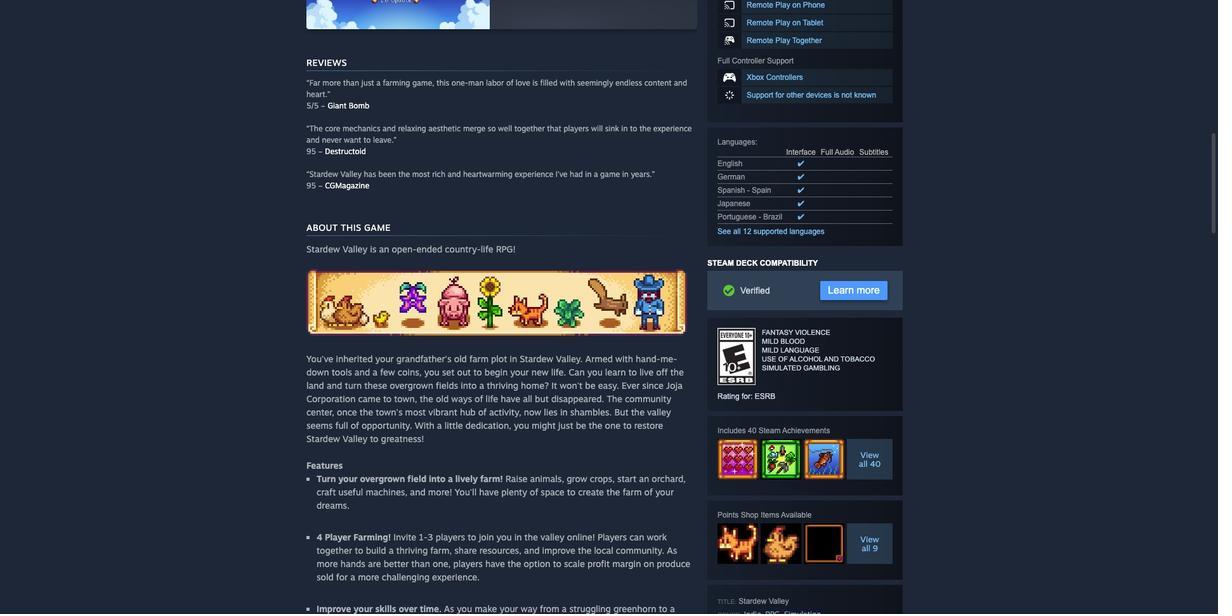 Task type: describe. For each thing, give the bounding box(es) containing it.
2 horizontal spatial is
[[834, 91, 840, 100]]

cgmagazine
[[325, 181, 370, 190]]

giant bomb link
[[328, 101, 370, 110]]

that
[[547, 124, 562, 133]]

valley inside "stardew valley has been the most rich and heartwarming experience i've had in a game in years." 95 – cgmagazine
[[341, 169, 362, 179]]

"stardew
[[307, 169, 338, 179]]

overgrown inside the "you've inherited your grandfather's old farm plot in stardew valley. armed with hand-me- down tools and a few coins, you set out to begin your new life. can you learn to live off the land and turn these overgrown fields into a thriving home? it won't be easy. ever since joja corporation came to town, the old ways of life have all but disappeared. the community center, once the town's most vibrant hub of activity, now lies in shambles. but the valley seems full of opportunity. with a little dedication, you might just be the one to restore stardew valley to greatness!"
[[390, 380, 433, 391]]

english
[[718, 159, 743, 168]]

your up useful
[[338, 473, 358, 484]]

on for tablet
[[793, 18, 801, 27]]

about
[[307, 222, 338, 233]]

valley down "this"
[[343, 244, 368, 254]]

12
[[743, 227, 752, 236]]

xbox controllers link
[[718, 69, 893, 86]]

0 vertical spatial full
[[718, 56, 730, 65]]

for inside invite 1-3 players to join you in the valley online! players can work together to build a thriving farm, share resources, and improve the local community.  as more hands are better than one, players have the option to scale profit margin on produce sold for a more challenging experience.
[[336, 572, 348, 582]]

man
[[468, 78, 484, 87]]

hub
[[460, 407, 476, 417]]

of down orchard,
[[645, 487, 653, 497]]

farm!
[[480, 473, 503, 484]]

hands
[[341, 558, 366, 569]]

the down came
[[360, 407, 373, 417]]

points
[[718, 511, 739, 520]]

little
[[445, 420, 463, 431]]

to down 4 player farming!
[[355, 545, 363, 556]]

greenhorn
[[614, 603, 657, 614]]

into inside the "you've inherited your grandfather's old farm plot in stardew valley. armed with hand-me- down tools and a few coins, you set out to begin your new life. can you learn to live off the land and turn these overgrown fields into a thriving home? it won't be easy. ever since joja corporation came to town, the old ways of life have all but disappeared. the community center, once the town's most vibrant hub of activity, now lies in shambles. but the valley seems full of opportunity. with a little dedication, you might just be the one to restore stardew valley to greatness!"
[[461, 380, 477, 391]]

this
[[341, 222, 361, 233]]

to left join
[[468, 532, 476, 542]]

but
[[535, 393, 549, 404]]

corporation
[[307, 393, 356, 404]]

to right out at left bottom
[[474, 367, 482, 377]]

includes 40 steam achievements
[[718, 426, 830, 435]]

0 vertical spatial life
[[481, 244, 494, 254]]

farm inside the raise animals, grow crops, start an orchard, craft useful machines, and more! you'll have plenty of space to create the farm of your dreams.
[[623, 487, 642, 497]]

you'll
[[455, 487, 477, 497]]

portuguese
[[718, 213, 757, 221]]

to up ever
[[629, 367, 637, 377]]

animals,
[[530, 473, 564, 484]]

of up dedication,
[[478, 407, 487, 417]]

- for spanish
[[747, 186, 750, 195]]

you've
[[307, 353, 333, 364]]

all inside the "you've inherited your grandfather's old farm plot in stardew valley. armed with hand-me- down tools and a few coins, you set out to begin your new life. can you learn to live off the land and turn these overgrown fields into a thriving home? it won't be easy. ever since joja corporation came to town, the old ways of life have all but disappeared. the community center, once the town's most vibrant hub of activity, now lies in shambles. but the valley seems full of opportunity. with a little dedication, you might just be the one to restore stardew valley to greatness!"
[[523, 393, 533, 404]]

will
[[591, 124, 603, 133]]

title: stardew valley
[[718, 597, 789, 606]]

0 vertical spatial an
[[379, 244, 389, 254]]

i've
[[556, 169, 568, 179]]

interface
[[786, 148, 816, 157]]

just inside the "you've inherited your grandfather's old farm plot in stardew valley. armed with hand-me- down tools and a few coins, you set out to begin your new life. can you learn to live off the land and turn these overgrown fields into a thriving home? it won't be easy. ever since joja corporation came to town, the old ways of life have all but disappeared. the community center, once the town's most vibrant hub of activity, now lies in shambles. but the valley seems full of opportunity. with a little dedication, you might just be the one to restore stardew valley to greatness!"
[[558, 420, 573, 431]]

farming
[[383, 78, 410, 87]]

to down improve
[[553, 558, 562, 569]]

together inside the "the core mechanics and relaxing aesthetic merge so well together that players will sink in to the experience and never want to leave." 95 – destructoid
[[514, 124, 545, 133]]

:
[[755, 138, 758, 147]]

a inside "stardew valley has been the most rich and heartwarming experience i've had in a game in years." 95 – cgmagazine
[[594, 169, 598, 179]]

0 horizontal spatial old
[[436, 393, 449, 404]]

more inside "far more than just a farming game, this one-man labor of love is filled with seemingly endless content and heart." 5/5 – giant bomb
[[323, 78, 341, 87]]

controller
[[732, 56, 765, 65]]

in inside invite 1-3 players to join you in the valley online! players can work together to build a thriving farm, share resources, and improve the local community.  as more hands are better than one, players have the option to scale profit margin on produce sold for a more challenging experience.
[[514, 532, 522, 542]]

the inside the raise animals, grow crops, start an orchard, craft useful machines, and more! you'll have plenty of space to create the farm of your dreams.
[[607, 487, 620, 497]]

as inside invite 1-3 players to join you in the valley online! players can work together to build a thriving farm, share resources, and improve the local community.  as more hands are better than one, players have the option to scale profit margin on produce sold for a more challenging experience.
[[667, 545, 677, 556]]

orchard,
[[652, 473, 686, 484]]

your up few
[[375, 353, 394, 364]]

view all 9
[[861, 534, 879, 553]]

life.
[[551, 367, 566, 377]]

view for 40
[[861, 450, 879, 460]]

for:
[[742, 392, 753, 401]]

and inside invite 1-3 players to join you in the valley online! players can work together to build a thriving farm, share resources, and improve the local community.  as more hands are better than one, players have the option to scale profit margin on produce sold for a more challenging experience.
[[524, 545, 540, 556]]

one
[[605, 420, 621, 431]]

can
[[569, 367, 585, 377]]

languages
[[718, 138, 755, 147]]

disappeared.
[[551, 393, 604, 404]]

and inside "stardew valley has been the most rich and heartwarming experience i've had in a game in years." 95 – cgmagazine
[[448, 169, 461, 179]]

came
[[358, 393, 381, 404]]

skills
[[375, 603, 396, 614]]

ended
[[417, 244, 443, 254]]

fantasy violence mild blood mild language use of alcohol and tobacco simulated gambling
[[762, 329, 875, 372]]

violence
[[795, 329, 831, 336]]

grow
[[567, 473, 587, 484]]

and up corporation
[[327, 380, 342, 391]]

the up 'option'
[[525, 532, 538, 542]]

languages
[[790, 227, 825, 236]]

devices
[[806, 91, 832, 100]]

the down online! on the bottom left of page
[[578, 545, 592, 556]]

your inside the raise animals, grow crops, start an orchard, craft useful machines, and more! you'll have plenty of space to create the farm of your dreams.
[[655, 487, 674, 497]]

heartwarming
[[463, 169, 513, 179]]

the right town,
[[420, 393, 433, 404]]

and inside the raise animals, grow crops, start an orchard, craft useful machines, and more! you'll have plenty of space to create the farm of your dreams.
[[410, 487, 426, 497]]

country-
[[445, 244, 481, 254]]

might
[[532, 420, 556, 431]]

destructoid link
[[325, 146, 366, 156]]

0 vertical spatial be
[[585, 380, 596, 391]]

and up leave."
[[383, 124, 396, 133]]

master of the five ways image
[[761, 439, 802, 480]]

3
[[428, 532, 433, 542]]

1 mild from the top
[[762, 338, 779, 345]]

2 vertical spatial is
[[370, 244, 377, 254]]

have inside invite 1-3 players to join you in the valley online! players can work together to build a thriving farm, share resources, and improve the local community.  as more hands are better than one, players have the option to scale profit margin on produce sold for a more challenging experience.
[[485, 558, 505, 569]]

0 horizontal spatial 40
[[748, 426, 757, 435]]

language
[[781, 347, 820, 354]]

of right full
[[351, 420, 359, 431]]

build
[[366, 545, 386, 556]]

title:
[[718, 598, 737, 605]]

stardew down seems
[[307, 433, 340, 444]]

most inside "stardew valley has been the most rich and heartwarming experience i've had in a game in years." 95 – cgmagazine
[[412, 169, 430, 179]]

full
[[335, 420, 348, 431]]

stardew valley is an open-ended country-life rpg!
[[307, 244, 516, 254]]

japanese
[[718, 199, 751, 208]]

years."
[[631, 169, 655, 179]]

stardew valley portrait -- 8 hearts image
[[804, 524, 845, 564]]

alcohol
[[790, 355, 823, 363]]

not
[[842, 91, 852, 100]]

fantasy
[[762, 329, 793, 336]]

stardew right title:
[[739, 597, 767, 606]]

farm inside the "you've inherited your grandfather's old farm plot in stardew valley. armed with hand-me- down tools and a few coins, you set out to begin your new life. can you learn to live off the land and turn these overgrown fields into a thriving home? it won't be easy. ever since joja corporation came to town, the old ways of life have all but disappeared. the community center, once the town's most vibrant hub of activity, now lies in shambles. but the valley seems full of opportunity. with a little dedication, you might just be the one to restore stardew valley to greatness!"
[[470, 353, 489, 364]]

been
[[379, 169, 396, 179]]

your left the skills
[[354, 603, 373, 614]]

lies
[[544, 407, 558, 417]]

"the core mechanics and relaxing aesthetic merge so well together that players will sink in to the experience and never want to leave." 95 – destructoid
[[307, 124, 692, 156]]

and down 'inherited'
[[355, 367, 370, 377]]

have inside the "you've inherited your grandfather's old farm plot in stardew valley. armed with hand-me- down tools and a few coins, you set out to begin your new life. can you learn to live off the land and turn these overgrown fields into a thriving home? it won't be easy. ever since joja corporation came to town, the old ways of life have all but disappeared. the community center, once the town's most vibrant hub of activity, now lies in shambles. but the valley seems full of opportunity. with a little dedication, you might just be the one to restore stardew valley to greatness!"
[[501, 393, 521, 404]]

valley inside the "you've inherited your grandfather's old farm plot in stardew valley. armed with hand-me- down tools and a few coins, you set out to begin your new life. can you learn to live off the land and turn these overgrown fields into a thriving home? it won't be easy. ever since joja corporation came to town, the old ways of life have all but disappeared. the community center, once the town's most vibrant hub of activity, now lies in shambles. but the valley seems full of opportunity. with a little dedication, you might just be the one to restore stardew valley to greatness!"
[[647, 407, 671, 417]]

together inside invite 1-3 players to join you in the valley online! players can work together to build a thriving farm, share resources, and improve the local community.  as more hands are better than one, players have the option to scale profit margin on produce sold for a more challenging experience.
[[317, 545, 352, 556]]

to up town's
[[383, 393, 392, 404]]

:tabbycat: image
[[718, 524, 758, 564]]

thriving inside the "you've inherited your grandfather's old farm plot in stardew valley. armed with hand-me- down tools and a few coins, you set out to begin your new life. can you learn to live off the land and turn these overgrown fields into a thriving home? it won't be easy. ever since joja corporation came to town, the old ways of life have all but disappeared. the community center, once the town's most vibrant hub of activity, now lies in shambles. but the valley seems full of opportunity. with a little dedication, you might just be the one to restore stardew valley to greatness!"
[[487, 380, 519, 391]]

2 mild from the top
[[762, 347, 779, 354]]

well
[[498, 124, 512, 133]]

rich
[[432, 169, 446, 179]]

and inside fantasy violence mild blood mild language use of alcohol and tobacco simulated gambling
[[824, 355, 839, 363]]

have inside the raise animals, grow crops, start an orchard, craft useful machines, and more! you'll have plenty of space to create the farm of your dreams.
[[479, 487, 499, 497]]

core
[[325, 124, 340, 133]]

cgmagazine link
[[325, 181, 370, 190]]

to down mechanics
[[364, 135, 371, 145]]

interface full audio subtitles
[[786, 148, 889, 157]]

of left space
[[530, 487, 538, 497]]

all for see all 12 supported languages
[[733, 227, 741, 236]]

play for phone
[[776, 1, 791, 10]]

improve
[[317, 603, 351, 614]]

one-
[[452, 78, 468, 87]]

bomb
[[349, 101, 370, 110]]

plot
[[491, 353, 507, 364]]

1 horizontal spatial for
[[776, 91, 785, 100]]

and down "the
[[307, 135, 320, 145]]

and inside "far more than just a farming game, this one-man labor of love is filled with seemingly endless content and heart." 5/5 – giant bomb
[[674, 78, 687, 87]]

you down armed
[[587, 367, 603, 377]]

of right ways
[[475, 393, 483, 404]]

few
[[380, 367, 395, 377]]

you down grandfather's
[[424, 367, 440, 377]]

life inside the "you've inherited your grandfather's old farm plot in stardew valley. armed with hand-me- down tools and a few coins, you set out to begin your new life. can you learn to live off the land and turn these overgrown fields into a thriving home? it won't be easy. ever since joja corporation came to town, the old ways of life have all but disappeared. the community center, once the town's most vibrant hub of activity, now lies in shambles. but the valley seems full of opportunity. with a little dedication, you might just be the one to restore stardew valley to greatness!"
[[486, 393, 498, 404]]

remote for remote play on phone
[[747, 1, 774, 10]]

a inside "far more than just a farming game, this one-man labor of love is filled with seemingly endless content and heart." 5/5 – giant bomb
[[376, 78, 381, 87]]

begin
[[485, 367, 508, 377]]

but
[[615, 407, 629, 417]]

with inside the "you've inherited your grandfather's old farm plot in stardew valley. armed with hand-me- down tools and a few coins, you set out to begin your new life. can you learn to live off the land and turn these overgrown fields into a thriving home? it won't be easy. ever since joja corporation came to town, the old ways of life have all but disappeared. the community center, once the town's most vibrant hub of activity, now lies in shambles. but the valley seems full of opportunity. with a little dedication, you might just be the one to restore stardew valley to greatness!"
[[616, 353, 633, 364]]

relaxing
[[398, 124, 426, 133]]

in right plot
[[510, 353, 517, 364]]

95 inside the "the core mechanics and relaxing aesthetic merge so well together that players will sink in to the experience and never want to leave." 95 – destructoid
[[307, 146, 316, 156]]

profit
[[588, 558, 610, 569]]

of inside "far more than just a farming game, this one-man labor of love is filled with seemingly endless content and heart." 5/5 – giant bomb
[[506, 78, 514, 87]]

3 play from the top
[[776, 36, 791, 45]]

to right sink
[[630, 124, 637, 133]]

points shop items available
[[718, 511, 812, 520]]



Task type: locate. For each thing, give the bounding box(es) containing it.
items
[[761, 511, 780, 520]]

view right stardew valley portrait -- 8 hearts image at the right of the page
[[861, 534, 879, 545]]

local
[[594, 545, 614, 556]]

1 vertical spatial life
[[486, 393, 498, 404]]

fisherman image
[[804, 439, 845, 480]]

1 horizontal spatial -
[[759, 213, 761, 221]]

all inside 'view all 9'
[[862, 543, 871, 553]]

0 vertical spatial thriving
[[487, 380, 519, 391]]

1 horizontal spatial full
[[821, 148, 833, 157]]

more
[[323, 78, 341, 87], [857, 285, 880, 296], [317, 558, 338, 569], [358, 572, 379, 582]]

one,
[[433, 558, 451, 569]]

✔ for english
[[798, 159, 804, 168]]

1 horizontal spatial 40
[[870, 459, 881, 469]]

town,
[[394, 393, 417, 404]]

of left love
[[506, 78, 514, 87]]

1 vertical spatial players
[[436, 532, 465, 542]]

farm
[[470, 353, 489, 364], [623, 487, 642, 497]]

1 vertical spatial overgrown
[[360, 473, 405, 484]]

0 vertical spatial farm
[[470, 353, 489, 364]]

farm up out at left bottom
[[470, 353, 489, 364]]

2 vertical spatial play
[[776, 36, 791, 45]]

than up challenging
[[411, 558, 430, 569]]

1 horizontal spatial valley
[[647, 407, 671, 417]]

old up vibrant
[[436, 393, 449, 404]]

tobacco
[[841, 355, 875, 363]]

improve your skills over time.
[[317, 603, 444, 614]]

1 vertical spatial than
[[411, 558, 430, 569]]

all left 9
[[862, 543, 871, 553]]

valley
[[647, 407, 671, 417], [541, 532, 565, 542]]

of inside fantasy violence mild blood mild language use of alcohol and tobacco simulated gambling
[[778, 355, 788, 363]]

the inside the "the core mechanics and relaxing aesthetic merge so well together that players will sink in to the experience and never want to leave." 95 – destructoid
[[640, 124, 651, 133]]

2 play from the top
[[776, 18, 791, 27]]

on inside invite 1-3 players to join you in the valley online! players can work together to build a thriving farm, share resources, and improve the local community.  as more hands are better than one, players have the option to scale profit margin on produce sold for a more challenging experience.
[[644, 558, 654, 569]]

1 vertical spatial for
[[336, 572, 348, 582]]

0 vertical spatial overgrown
[[390, 380, 433, 391]]

players left the will at left top
[[564, 124, 589, 133]]

- for portuguese
[[759, 213, 761, 221]]

together down player on the left of page
[[317, 545, 352, 556]]

life up activity,
[[486, 393, 498, 404]]

0 vertical spatial players
[[564, 124, 589, 133]]

love
[[516, 78, 530, 87]]

all right fisherman image
[[859, 459, 868, 469]]

from
[[540, 603, 559, 614]]

life left rpg!
[[481, 244, 494, 254]]

1 vertical spatial view
[[861, 534, 879, 545]]

to down opportunity.
[[370, 433, 379, 444]]

0 vertical spatial play
[[776, 1, 791, 10]]

1 95 from the top
[[307, 146, 316, 156]]

0 vertical spatial have
[[501, 393, 521, 404]]

– right "5/5" in the top of the page
[[321, 101, 326, 110]]

an inside the raise animals, grow crops, start an orchard, craft useful machines, and more! you'll have plenty of space to create the farm of your dreams.
[[639, 473, 649, 484]]

of up simulated
[[778, 355, 788, 363]]

1 vertical spatial old
[[436, 393, 449, 404]]

in inside the "the core mechanics and relaxing aesthetic merge so well together that players will sink in to the experience and never want to leave." 95 – destructoid
[[622, 124, 628, 133]]

to down grow
[[567, 487, 576, 497]]

the down resources,
[[508, 558, 521, 569]]

5 ✔ from the top
[[798, 213, 804, 221]]

0 vertical spatial most
[[412, 169, 430, 179]]

blood
[[781, 338, 805, 345]]

0 vertical spatial as
[[667, 545, 677, 556]]

0 horizontal spatial than
[[343, 78, 359, 87]]

you inside as you make your way from a struggling greenhorn to a
[[457, 603, 472, 614]]

stardew down about
[[307, 244, 340, 254]]

steam
[[708, 259, 734, 268], [759, 426, 781, 435]]

1 vertical spatial thriving
[[396, 545, 428, 556]]

to down 'but'
[[623, 420, 632, 431]]

farm down start
[[623, 487, 642, 497]]

experience down content
[[653, 124, 692, 133]]

than up the giant bomb link
[[343, 78, 359, 87]]

"far more than just a farming game, this one-man labor of love is filled with seemingly endless content and heart." 5/5 – giant bomb
[[307, 78, 687, 110]]

remote for remote play together
[[747, 36, 774, 45]]

be left easy.
[[585, 380, 596, 391]]

view
[[861, 450, 879, 460], [861, 534, 879, 545]]

to right "greenhorn"
[[659, 603, 668, 614]]

sold
[[317, 572, 334, 582]]

- left "spain" at the right top
[[747, 186, 750, 195]]

these
[[364, 380, 387, 391]]

0 horizontal spatial -
[[747, 186, 750, 195]]

play for tablet
[[776, 18, 791, 27]]

as up produce
[[667, 545, 677, 556]]

0 horizontal spatial farm
[[470, 353, 489, 364]]

✔ for german
[[798, 173, 804, 182]]

2 95 from the top
[[307, 181, 316, 190]]

are
[[368, 558, 381, 569]]

– inside "stardew valley has been the most rich and heartwarming experience i've had in a game in years." 95 – cgmagazine
[[318, 181, 323, 190]]

simulated
[[762, 364, 802, 372]]

learn
[[605, 367, 626, 377]]

stardew
[[307, 244, 340, 254], [520, 353, 554, 364], [307, 433, 340, 444], [739, 597, 767, 606]]

join
[[479, 532, 494, 542]]

40 inside "view all 40"
[[870, 459, 881, 469]]

0 vertical spatial 95
[[307, 146, 316, 156]]

verified
[[741, 286, 770, 296]]

than inside "far more than just a farming game, this one-man labor of love is filled with seemingly endless content and heart." 5/5 – giant bomb
[[343, 78, 359, 87]]

thriving down invite
[[396, 545, 428, 556]]

0 horizontal spatial valley
[[541, 532, 565, 542]]

3 ✔ from the top
[[798, 186, 804, 195]]

won't
[[560, 380, 583, 391]]

so
[[488, 124, 496, 133]]

0 vertical spatial experience
[[653, 124, 692, 133]]

0 vertical spatial support
[[767, 56, 794, 65]]

0 vertical spatial for
[[776, 91, 785, 100]]

remote inside 'remote play on tablet' link
[[747, 18, 774, 27]]

0 vertical spatial remote
[[747, 1, 774, 10]]

the right 'but'
[[631, 407, 645, 417]]

0 vertical spatial valley
[[647, 407, 671, 417]]

valley down full
[[343, 433, 368, 444]]

players inside the "the core mechanics and relaxing aesthetic merge so well together that players will sink in to the experience and never want to leave." 95 – destructoid
[[564, 124, 589, 133]]

field
[[408, 473, 427, 484]]

40 right includes
[[748, 426, 757, 435]]

0 vertical spatial than
[[343, 78, 359, 87]]

brazil
[[763, 213, 783, 221]]

all for view all 40
[[859, 459, 868, 469]]

the inside "stardew valley has been the most rich and heartwarming experience i've had in a game in years." 95 – cgmagazine
[[398, 169, 410, 179]]

your inside as you make your way from a struggling greenhorn to a
[[500, 603, 518, 614]]

players down share
[[453, 558, 483, 569]]

1 vertical spatial with
[[616, 353, 633, 364]]

to inside as you make your way from a struggling greenhorn to a
[[659, 603, 668, 614]]

is left not
[[834, 91, 840, 100]]

1 horizontal spatial thriving
[[487, 380, 519, 391]]

has
[[364, 169, 376, 179]]

1 vertical spatial support
[[747, 91, 774, 100]]

0 horizontal spatial as
[[444, 603, 454, 614]]

more up "sold"
[[317, 558, 338, 569]]

0 horizontal spatial an
[[379, 244, 389, 254]]

4 ✔ from the top
[[798, 199, 804, 208]]

0 horizontal spatial full
[[718, 56, 730, 65]]

just up bomb
[[361, 78, 374, 87]]

life
[[481, 244, 494, 254], [486, 393, 498, 404]]

valley up restore
[[647, 407, 671, 417]]

2 view from the top
[[861, 534, 879, 545]]

0 vertical spatial -
[[747, 186, 750, 195]]

1 horizontal spatial than
[[411, 558, 430, 569]]

1 vertical spatial be
[[576, 420, 586, 431]]

xbox
[[747, 73, 764, 82]]

0 vertical spatial is
[[533, 78, 538, 87]]

1 horizontal spatial as
[[667, 545, 677, 556]]

0 horizontal spatial steam
[[708, 259, 734, 268]]

the
[[640, 124, 651, 133], [398, 169, 410, 179], [670, 367, 684, 377], [420, 393, 433, 404], [360, 407, 373, 417], [631, 407, 645, 417], [589, 420, 603, 431], [607, 487, 620, 497], [525, 532, 538, 542], [578, 545, 592, 556], [508, 558, 521, 569]]

- left brazil
[[759, 213, 761, 221]]

destructoid
[[325, 146, 366, 156]]

1 vertical spatial just
[[558, 420, 573, 431]]

valley right title:
[[769, 597, 789, 606]]

1 vertical spatial farm
[[623, 487, 642, 497]]

0 horizontal spatial is
[[370, 244, 377, 254]]

giant
[[328, 101, 347, 110]]

mild down the fantasy
[[762, 338, 779, 345]]

for left other
[[776, 91, 785, 100]]

struggling
[[570, 603, 611, 614]]

with up learn
[[616, 353, 633, 364]]

most inside the "you've inherited your grandfather's old farm plot in stardew valley. armed with hand-me- down tools and a few coins, you set out to begin your new life. can you learn to live off the land and turn these overgrown fields into a thriving home? it won't be easy. ever since joja corporation came to town, the old ways of life have all but disappeared. the community center, once the town's most vibrant hub of activity, now lies in shambles. but the valley seems full of opportunity. with a little dedication, you might just be the one to restore stardew valley to greatness!"
[[405, 407, 426, 417]]

can
[[630, 532, 644, 542]]

game
[[600, 169, 620, 179]]

you
[[424, 367, 440, 377], [587, 367, 603, 377], [514, 420, 529, 431], [497, 532, 512, 542], [457, 603, 472, 614]]

steam up master of the five ways image at bottom
[[759, 426, 781, 435]]

1 horizontal spatial with
[[616, 353, 633, 364]]

1 vertical spatial 95
[[307, 181, 316, 190]]

1 horizontal spatial experience
[[653, 124, 692, 133]]

1 horizontal spatial just
[[558, 420, 573, 431]]

0 horizontal spatial together
[[317, 545, 352, 556]]

support for other devices is not known
[[747, 91, 877, 100]]

be down shambles.
[[576, 420, 586, 431]]

1 vertical spatial experience
[[515, 169, 554, 179]]

– inside the "the core mechanics and relaxing aesthetic merge so well together that players will sink in to the experience and never want to leave." 95 – destructoid
[[318, 146, 323, 156]]

mechanics
[[343, 124, 381, 133]]

1 remote from the top
[[747, 1, 774, 10]]

now
[[524, 407, 542, 417]]

1 vertical spatial is
[[834, 91, 840, 100]]

0 vertical spatial view
[[861, 450, 879, 460]]

1 vertical spatial valley
[[541, 532, 565, 542]]

0 vertical spatial 40
[[748, 426, 757, 435]]

center,
[[307, 407, 334, 417]]

1 vertical spatial most
[[405, 407, 426, 417]]

for right "sold"
[[336, 572, 348, 582]]

2 vertical spatial –
[[318, 181, 323, 190]]

joja
[[666, 380, 683, 391]]

4 player farming!
[[317, 532, 391, 542]]

restore
[[634, 420, 663, 431]]

1 vertical spatial as
[[444, 603, 454, 614]]

most up with
[[405, 407, 426, 417]]

1 vertical spatial play
[[776, 18, 791, 27]]

experience inside the "the core mechanics and relaxing aesthetic merge so well together that players will sink in to the experience and never want to leave." 95 – destructoid
[[653, 124, 692, 133]]

1 horizontal spatial old
[[454, 353, 467, 364]]

1 horizontal spatial farm
[[623, 487, 642, 497]]

dreams.
[[317, 500, 350, 511]]

2 remote from the top
[[747, 18, 774, 27]]

you left make
[[457, 603, 472, 614]]

popular image
[[718, 439, 758, 480]]

have down resources,
[[485, 558, 505, 569]]

remote up remote play on tablet
[[747, 1, 774, 10]]

5/5
[[307, 101, 319, 110]]

just right the might
[[558, 420, 573, 431]]

1 vertical spatial steam
[[759, 426, 781, 435]]

and right content
[[674, 78, 687, 87]]

with
[[415, 420, 435, 431]]

✔ for spanish - spain
[[798, 186, 804, 195]]

:brownchicken: image
[[761, 524, 802, 564]]

is down game
[[370, 244, 377, 254]]

available
[[781, 511, 812, 520]]

into up more!
[[429, 473, 446, 484]]

✔ for japanese
[[798, 199, 804, 208]]

in right game
[[622, 169, 629, 179]]

more right learn
[[857, 285, 880, 296]]

aesthetic
[[428, 124, 461, 133]]

1 vertical spatial -
[[759, 213, 761, 221]]

the right been
[[398, 169, 410, 179]]

0 vertical spatial just
[[361, 78, 374, 87]]

merge
[[463, 124, 486, 133]]

the down crops,
[[607, 487, 620, 497]]

1 horizontal spatial is
[[533, 78, 538, 87]]

all inside "view all 40"
[[859, 459, 868, 469]]

an left open- in the left top of the page
[[379, 244, 389, 254]]

valley inside the "you've inherited your grandfather's old farm plot in stardew valley. armed with hand-me- down tools and a few coins, you set out to begin your new life. can you learn to live off the land and turn these overgrown fields into a thriving home? it won't be easy. ever since joja corporation came to town, the old ways of life have all but disappeared. the community center, once the town's most vibrant hub of activity, now lies in shambles. but the valley seems full of opportunity. with a little dedication, you might just be the one to restore stardew valley to greatness!"
[[343, 433, 368, 444]]

easy.
[[598, 380, 619, 391]]

and up 'option'
[[524, 545, 540, 556]]

had
[[570, 169, 583, 179]]

1 vertical spatial mild
[[762, 347, 779, 354]]

"stardew valley has been the most rich and heartwarming experience i've had in a game in years." 95 – cgmagazine
[[307, 169, 655, 190]]

0 horizontal spatial with
[[560, 78, 575, 87]]

0 horizontal spatial for
[[336, 572, 348, 582]]

✔ for portuguese - brazil
[[798, 213, 804, 221]]

on left phone
[[793, 1, 801, 10]]

1 horizontal spatial into
[[461, 380, 477, 391]]

remote play together
[[747, 36, 822, 45]]

phone
[[803, 1, 825, 10]]

remote play on tablet
[[747, 18, 823, 27]]

see
[[718, 227, 731, 236]]

0 vertical spatial old
[[454, 353, 467, 364]]

for
[[776, 91, 785, 100], [336, 572, 348, 582]]

have down "farm!"
[[479, 487, 499, 497]]

view right fisherman image
[[861, 450, 879, 460]]

and right rich
[[448, 169, 461, 179]]

1 horizontal spatial together
[[514, 124, 545, 133]]

95 inside "stardew valley has been the most rich and heartwarming experience i've had in a game in years." 95 – cgmagazine
[[307, 181, 316, 190]]

valley inside invite 1-3 players to join you in the valley online! players can work together to build a thriving farm, share resources, and improve the local community.  as more hands are better than one, players have the option to scale profit margin on produce sold for a more challenging experience.
[[541, 532, 565, 542]]

0 vertical spatial steam
[[708, 259, 734, 268]]

most left rich
[[412, 169, 430, 179]]

the up joja
[[670, 367, 684, 377]]

vibrant
[[429, 407, 457, 417]]

in right lies
[[560, 407, 568, 417]]

in right had
[[585, 169, 592, 179]]

stardew up new
[[520, 353, 554, 364]]

gambling
[[804, 364, 840, 372]]

more down are
[[358, 572, 379, 582]]

2 vertical spatial remote
[[747, 36, 774, 45]]

on left the tablet
[[793, 18, 801, 27]]

game,
[[412, 78, 434, 87]]

3 remote from the top
[[747, 36, 774, 45]]

to inside the raise animals, grow crops, start an orchard, craft useful machines, and more! you'll have plenty of space to create the farm of your dreams.
[[567, 487, 576, 497]]

is right love
[[533, 78, 538, 87]]

resources,
[[480, 545, 522, 556]]

1 play from the top
[[776, 1, 791, 10]]

thriving inside invite 1-3 players to join you in the valley online! players can work together to build a thriving farm, share resources, and improve the local community.  as more hands are better than one, players have the option to scale profit margin on produce sold for a more challenging experience.
[[396, 545, 428, 556]]

0 vertical spatial on
[[793, 1, 801, 10]]

just inside "far more than just a farming game, this one-man labor of love is filled with seemingly endless content and heart." 5/5 – giant bomb
[[361, 78, 374, 87]]

2 ✔ from the top
[[798, 173, 804, 182]]

spanish
[[718, 186, 745, 195]]

valley up cgmagazine link
[[341, 169, 362, 179]]

1 vertical spatial remote
[[747, 18, 774, 27]]

old up out at left bottom
[[454, 353, 467, 364]]

0 vertical spatial –
[[321, 101, 326, 110]]

learn
[[828, 285, 854, 296]]

your left 'way'
[[500, 603, 518, 614]]

tools
[[332, 367, 352, 377]]

valley up improve
[[541, 532, 565, 542]]

view for 9
[[861, 534, 879, 545]]

with inside "far more than just a farming game, this one-man labor of love is filled with seemingly endless content and heart." 5/5 – giant bomb
[[560, 78, 575, 87]]

1 ✔ from the top
[[798, 159, 804, 168]]

0 vertical spatial into
[[461, 380, 477, 391]]

the down shambles.
[[589, 420, 603, 431]]

1 vertical spatial have
[[479, 487, 499, 497]]

you up resources,
[[497, 532, 512, 542]]

have
[[501, 393, 521, 404], [479, 487, 499, 497], [485, 558, 505, 569]]

you down now on the bottom left of the page
[[514, 420, 529, 431]]

on
[[793, 1, 801, 10], [793, 18, 801, 27], [644, 558, 654, 569]]

experience left i've
[[515, 169, 554, 179]]

armed
[[585, 353, 613, 364]]

together right 'well'
[[514, 124, 545, 133]]

remote inside the 'remote play on phone' link
[[747, 1, 774, 10]]

support down the xbox
[[747, 91, 774, 100]]

with right filled
[[560, 78, 575, 87]]

all for view all 9
[[862, 543, 871, 553]]

1 vertical spatial full
[[821, 148, 833, 157]]

with
[[560, 78, 575, 87], [616, 353, 633, 364]]

xbox controllers
[[747, 73, 803, 82]]

in up resources,
[[514, 532, 522, 542]]

than inside invite 1-3 players to join you in the valley online! players can work together to build a thriving farm, share resources, and improve the local community.  as more hands are better than one, players have the option to scale profit margin on produce sold for a more challenging experience.
[[411, 558, 430, 569]]

turn
[[317, 473, 336, 484]]

2 vertical spatial have
[[485, 558, 505, 569]]

support for other devices is not known link
[[718, 87, 893, 103]]

1 view from the top
[[861, 450, 879, 460]]

remote play together link
[[718, 32, 893, 49]]

over
[[399, 603, 418, 614]]

2 vertical spatial players
[[453, 558, 483, 569]]

1 horizontal spatial an
[[639, 473, 649, 484]]

✔
[[798, 159, 804, 168], [798, 173, 804, 182], [798, 186, 804, 195], [798, 199, 804, 208], [798, 213, 804, 221]]

leave."
[[373, 135, 397, 145]]

off
[[656, 367, 668, 377]]

remote for remote play on tablet
[[747, 18, 774, 27]]

0 vertical spatial mild
[[762, 338, 779, 345]]

0 horizontal spatial into
[[429, 473, 446, 484]]

you inside invite 1-3 players to join you in the valley online! players can work together to build a thriving farm, share resources, and improve the local community.  as more hands are better than one, players have the option to scale profit margin on produce sold for a more challenging experience.
[[497, 532, 512, 542]]

your up 'home?'
[[510, 367, 529, 377]]

as inside as you make your way from a struggling greenhorn to a
[[444, 603, 454, 614]]

better
[[384, 558, 409, 569]]

seemingly
[[577, 78, 613, 87]]

includes
[[718, 426, 746, 435]]

is inside "far more than just a farming game, this one-man labor of love is filled with seemingly endless content and heart." 5/5 – giant bomb
[[533, 78, 538, 87]]

full left audio
[[821, 148, 833, 157]]

0 vertical spatial together
[[514, 124, 545, 133]]

on for phone
[[793, 1, 801, 10]]

0 horizontal spatial just
[[361, 78, 374, 87]]

1 vertical spatial –
[[318, 146, 323, 156]]

view inside "view all 40"
[[861, 450, 879, 460]]

1 vertical spatial together
[[317, 545, 352, 556]]

"the
[[307, 124, 323, 133]]

remote inside remote play together link
[[747, 36, 774, 45]]

1 vertical spatial an
[[639, 473, 649, 484]]

experience inside "stardew valley has been the most rich and heartwarming experience i've had in a game in years." 95 – cgmagazine
[[515, 169, 554, 179]]

reviews
[[307, 57, 347, 68]]

greatness!
[[381, 433, 424, 444]]

spain
[[752, 186, 772, 195]]

1 vertical spatial 40
[[870, 459, 881, 469]]

and up 'gambling'
[[824, 355, 839, 363]]

– inside "far more than just a farming game, this one-man labor of love is filled with seemingly endless content and heart." 5/5 – giant bomb
[[321, 101, 326, 110]]

mild up use
[[762, 347, 779, 354]]

have up activity,
[[501, 393, 521, 404]]

0 horizontal spatial thriving
[[396, 545, 428, 556]]



Task type: vqa. For each thing, say whether or not it's contained in the screenshot.
create
yes



